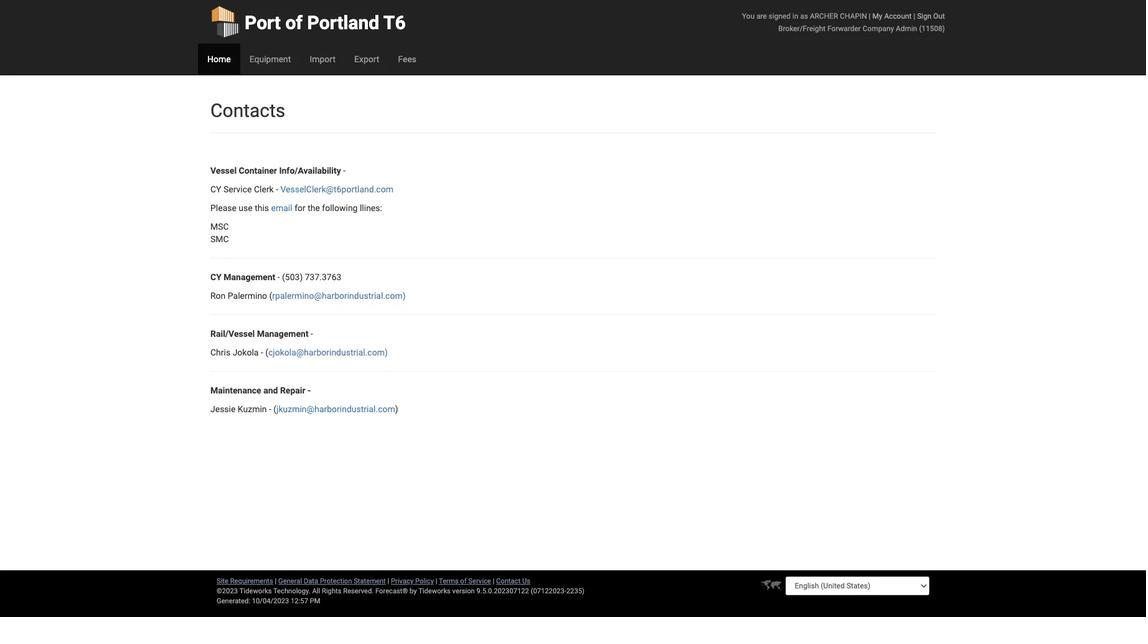 Task type: locate. For each thing, give the bounding box(es) containing it.
contact us link
[[497, 578, 531, 586]]

2 vertical spatial (
[[274, 404, 277, 414]]

service inside the site requirements | general data protection statement | privacy policy | terms of service | contact us ©2023 tideworks technology. all rights reserved. forecast® by tideworks version 9.5.0.202307122 (07122023-2235) generated: 10/04/2023 12:57 pm
[[469, 578, 491, 586]]

out
[[934, 12, 946, 21]]

jessie
[[211, 404, 236, 414]]

policy
[[416, 578, 434, 586]]

( down rail/vessel management -
[[266, 348, 269, 358]]

1 horizontal spatial (
[[269, 291, 272, 301]]

service up version
[[469, 578, 491, 586]]

forecast®
[[376, 587, 408, 596]]

©2023 tideworks
[[217, 587, 272, 596]]

chris jokola - ( cjokola@harborindustrial.com)
[[211, 348, 388, 358]]

1 vertical spatial (
[[266, 348, 269, 358]]

| up tideworks
[[436, 578, 438, 586]]

2 cy from the top
[[211, 272, 222, 282]]

1 vertical spatial service
[[469, 578, 491, 586]]

chris
[[211, 348, 231, 358]]

llines:
[[360, 203, 382, 213]]

0 horizontal spatial service
[[224, 184, 252, 194]]

generated:
[[217, 597, 250, 606]]

0 vertical spatial cy
[[211, 184, 221, 194]]

version
[[453, 587, 475, 596]]

-
[[343, 166, 346, 176], [276, 184, 279, 194], [278, 272, 280, 282], [311, 329, 313, 339], [261, 348, 263, 358], [308, 386, 311, 396], [269, 404, 272, 414]]

cy up 'please'
[[211, 184, 221, 194]]

jokola
[[233, 348, 259, 358]]

10/04/2023
[[252, 597, 289, 606]]

1 cy from the top
[[211, 184, 221, 194]]

equipment
[[250, 54, 291, 64]]

admin
[[897, 24, 918, 33]]

for
[[295, 203, 306, 213]]

terms of service link
[[439, 578, 491, 586]]

maintenance and repair -
[[211, 386, 311, 396]]

cjokola@harborindustrial.com) link
[[269, 348, 388, 358]]

of up version
[[461, 578, 467, 586]]

vessel
[[211, 166, 237, 176]]

are
[[757, 12, 767, 21]]

(503)
[[282, 272, 303, 282]]

1 vertical spatial of
[[461, 578, 467, 586]]

contacts
[[211, 100, 286, 121]]

site
[[217, 578, 229, 586]]

use
[[239, 203, 253, 213]]

cy service clerk - vesselclerk@t6portland.com
[[211, 184, 394, 194]]

data
[[304, 578, 318, 586]]

cy up ron at the left of the page
[[211, 272, 222, 282]]

( down cy management - (503) 737.3763
[[269, 291, 272, 301]]

| left sign
[[914, 12, 916, 21]]

|
[[869, 12, 871, 21], [914, 12, 916, 21], [275, 578, 277, 586], [388, 578, 390, 586], [436, 578, 438, 586], [493, 578, 495, 586]]

0 horizontal spatial of
[[286, 12, 303, 34]]

( for jkuzmin@harborindustrial.com
[[274, 404, 277, 414]]

737.3763
[[305, 272, 342, 282]]

of right port
[[286, 12, 303, 34]]

management
[[224, 272, 276, 282], [257, 329, 309, 339]]

- right clerk on the top
[[276, 184, 279, 194]]

container
[[239, 166, 277, 176]]

(07122023-
[[531, 587, 567, 596]]

repair
[[280, 386, 306, 396]]

fees
[[398, 54, 417, 64]]

0 vertical spatial (
[[269, 291, 272, 301]]

palermino
[[228, 291, 267, 301]]

rail/vessel
[[211, 329, 255, 339]]

1 vertical spatial management
[[257, 329, 309, 339]]

company
[[863, 24, 895, 33]]

- up the vesselclerk@t6portland.com 'link'
[[343, 166, 346, 176]]

management up "palermino"
[[224, 272, 276, 282]]

my account link
[[873, 12, 912, 21]]

home button
[[198, 44, 240, 75]]

1 horizontal spatial service
[[469, 578, 491, 586]]

management up chris jokola - ( cjokola@harborindustrial.com)
[[257, 329, 309, 339]]

1 vertical spatial cy
[[211, 272, 222, 282]]

12:57
[[291, 597, 308, 606]]

clerk
[[254, 184, 274, 194]]

you are signed in as archer chapin | my account | sign out broker/freight forwarder company admin (11508)
[[743, 12, 946, 33]]

( down and
[[274, 404, 277, 414]]

broker/freight
[[779, 24, 826, 33]]

tideworks
[[419, 587, 451, 596]]

rpalermino@harborindustrial.com) link
[[272, 291, 406, 301]]

msc
[[211, 222, 229, 232]]

reserved.
[[343, 587, 374, 596]]

management for rail/vessel management
[[257, 329, 309, 339]]

archer
[[810, 12, 839, 21]]

)
[[395, 404, 398, 414]]

0 vertical spatial management
[[224, 272, 276, 282]]

| up 9.5.0.202307122
[[493, 578, 495, 586]]

please
[[211, 203, 237, 213]]

as
[[801, 12, 809, 21]]

import button
[[301, 44, 345, 75]]

site requirements link
[[217, 578, 273, 586]]

general
[[279, 578, 302, 586]]

management for cy management
[[224, 272, 276, 282]]

privacy policy link
[[391, 578, 434, 586]]

forwarder
[[828, 24, 862, 33]]

please use this email for the following llines:
[[211, 203, 382, 213]]

jessie kuzmin - ( jkuzmin@harborindustrial.com )
[[211, 404, 398, 414]]

1 horizontal spatial of
[[461, 578, 467, 586]]

0 horizontal spatial (
[[266, 348, 269, 358]]

service
[[224, 184, 252, 194], [469, 578, 491, 586]]

signed
[[769, 12, 791, 21]]

service up use
[[224, 184, 252, 194]]

2 horizontal spatial (
[[274, 404, 277, 414]]

my
[[873, 12, 883, 21]]

pm
[[310, 597, 321, 606]]

vesselclerk@t6portland.com link
[[281, 184, 394, 194]]



Task type: describe. For each thing, give the bounding box(es) containing it.
of inside the site requirements | general data protection statement | privacy policy | terms of service | contact us ©2023 tideworks technology. all rights reserved. forecast® by tideworks version 9.5.0.202307122 (07122023-2235) generated: 10/04/2023 12:57 pm
[[461, 578, 467, 586]]

rail/vessel management -
[[211, 329, 313, 339]]

| left "my"
[[869, 12, 871, 21]]

fees button
[[389, 44, 426, 75]]

contact
[[497, 578, 521, 586]]

| up forecast®
[[388, 578, 390, 586]]

chapin
[[841, 12, 868, 21]]

terms
[[439, 578, 459, 586]]

( for cjokola@harborindustrial.com)
[[266, 348, 269, 358]]

0 vertical spatial service
[[224, 184, 252, 194]]

info/availability
[[279, 166, 341, 176]]

sign out link
[[918, 12, 946, 21]]

- left (503)
[[278, 272, 280, 282]]

site requirements | general data protection statement | privacy policy | terms of service | contact us ©2023 tideworks technology. all rights reserved. forecast® by tideworks version 9.5.0.202307122 (07122023-2235) generated: 10/04/2023 12:57 pm
[[217, 578, 585, 606]]

in
[[793, 12, 799, 21]]

sign
[[918, 12, 932, 21]]

statement
[[354, 578, 386, 586]]

(11508)
[[920, 24, 946, 33]]

- up chris jokola - ( cjokola@harborindustrial.com)
[[311, 329, 313, 339]]

home
[[207, 54, 231, 64]]

port of portland t6 link
[[211, 0, 406, 44]]

you
[[743, 12, 755, 21]]

this
[[255, 203, 269, 213]]

equipment button
[[240, 44, 301, 75]]

technology.
[[273, 587, 311, 596]]

cy management - (503) 737.3763
[[211, 272, 342, 282]]

email
[[271, 203, 293, 213]]

the
[[308, 203, 320, 213]]

requirements
[[230, 578, 273, 586]]

by
[[410, 587, 417, 596]]

port of portland t6
[[245, 12, 406, 34]]

cy for cy service clerk - vesselclerk@t6portland.com
[[211, 184, 221, 194]]

0 vertical spatial of
[[286, 12, 303, 34]]

- right repair
[[308, 386, 311, 396]]

portland
[[307, 12, 380, 34]]

all
[[312, 587, 320, 596]]

jkuzmin@harborindustrial.com link
[[277, 404, 395, 414]]

msc smc
[[211, 222, 229, 244]]

cy for cy management - (503) 737.3763
[[211, 272, 222, 282]]

kuzmin
[[238, 404, 267, 414]]

import
[[310, 54, 336, 64]]

privacy
[[391, 578, 414, 586]]

ron
[[211, 291, 226, 301]]

ron palermino ( rpalermino@harborindustrial.com)
[[211, 291, 406, 301]]

export
[[354, 54, 380, 64]]

| left general
[[275, 578, 277, 586]]

rights
[[322, 587, 342, 596]]

t6
[[384, 12, 406, 34]]

export button
[[345, 44, 389, 75]]

- right the kuzmin
[[269, 404, 272, 414]]

us
[[523, 578, 531, 586]]

following
[[322, 203, 358, 213]]

- right jokola in the bottom of the page
[[261, 348, 263, 358]]

vessel container info/availability -
[[211, 166, 346, 176]]

email link
[[271, 203, 293, 213]]

account
[[885, 12, 912, 21]]

general data protection statement link
[[279, 578, 386, 586]]

2235)
[[567, 587, 585, 596]]

rpalermino@harborindustrial.com)
[[272, 291, 406, 301]]

smc
[[211, 234, 229, 244]]

vesselclerk@t6portland.com
[[281, 184, 394, 194]]

protection
[[320, 578, 352, 586]]

port
[[245, 12, 281, 34]]

9.5.0.202307122
[[477, 587, 529, 596]]

and
[[264, 386, 278, 396]]

maintenance
[[211, 386, 261, 396]]



Task type: vqa. For each thing, say whether or not it's contained in the screenshot.
Today
no



